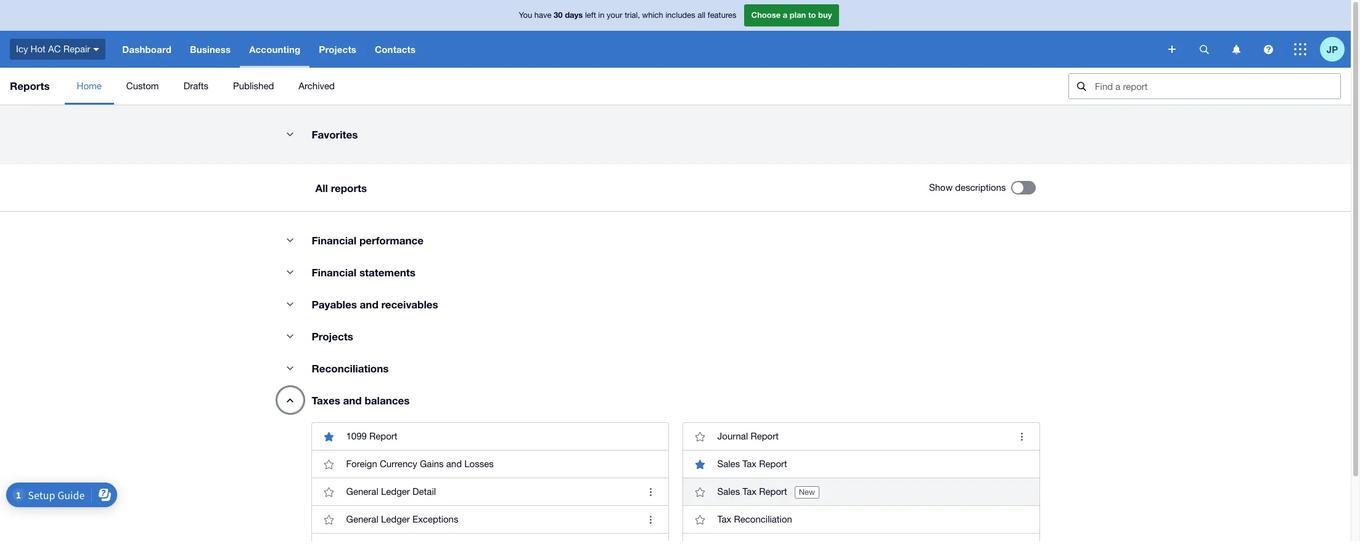 Task type: describe. For each thing, give the bounding box(es) containing it.
dashboard link
[[113, 31, 181, 68]]

jp button
[[1320, 31, 1351, 68]]

payables
[[312, 298, 357, 311]]

dashboard
[[122, 44, 171, 55]]

gains
[[420, 459, 444, 470]]

collapse report group image for payables
[[278, 292, 302, 317]]

a
[[783, 10, 788, 20]]

new
[[799, 488, 815, 498]]

1099 report
[[346, 432, 397, 442]]

financial performance
[[312, 234, 424, 247]]

remove favorite image for 1099 report
[[317, 425, 341, 449]]

financial statements
[[312, 266, 415, 279]]

your
[[607, 11, 622, 20]]

you have 30 days left in your trial, which includes all features
[[519, 10, 736, 20]]

foreign
[[346, 459, 377, 470]]

icy hot ac repair button
[[0, 31, 113, 68]]

show descriptions
[[929, 183, 1006, 193]]

general for general ledger detail
[[346, 487, 378, 498]]

journal report
[[717, 432, 779, 442]]

general ledger detail link
[[312, 478, 668, 506]]

published
[[233, 81, 274, 91]]

report down journal report
[[759, 459, 787, 470]]

menu containing home
[[64, 68, 1059, 105]]

buy
[[818, 10, 832, 20]]

more options image for general ledger detail
[[638, 480, 663, 505]]

3 collapse report group image from the top
[[278, 324, 302, 349]]

report up reconciliation
[[759, 487, 787, 498]]

sales tax report link
[[683, 451, 1039, 478]]

general for general ledger exceptions
[[346, 515, 378, 525]]

descriptions
[[955, 183, 1006, 193]]

collapse report group image for reconciliations
[[278, 356, 302, 381]]

statements
[[359, 266, 415, 279]]

favorite image
[[688, 425, 712, 449]]

performance
[[359, 234, 424, 247]]

balances
[[365, 395, 410, 408]]

business
[[190, 44, 231, 55]]

receivables
[[381, 298, 438, 311]]

you
[[519, 11, 532, 20]]

projects button
[[310, 31, 366, 68]]

1 horizontal spatial svg image
[[1200, 45, 1209, 54]]

days
[[565, 10, 583, 20]]

reconciliations
[[312, 363, 389, 375]]

business button
[[181, 31, 240, 68]]

home link
[[64, 68, 114, 105]]

archived link
[[286, 68, 347, 105]]

ledger for detail
[[381, 487, 410, 498]]

drafts link
[[171, 68, 221, 105]]

show
[[929, 183, 953, 193]]

collapse report group image for financial
[[278, 228, 302, 253]]

in
[[598, 11, 605, 20]]

remove favorite image for sales tax report
[[688, 453, 712, 477]]

report inside "link"
[[369, 432, 397, 442]]

foreign currency gains and losses
[[346, 459, 494, 470]]

all
[[315, 182, 328, 195]]

financial for financial statements
[[312, 266, 356, 279]]

to
[[808, 10, 816, 20]]

custom link
[[114, 68, 171, 105]]

svg image inside icy hot ac repair popup button
[[93, 48, 99, 51]]

30
[[554, 10, 563, 20]]

contacts button
[[366, 31, 425, 68]]

taxes and balances
[[312, 395, 410, 408]]

2 sales tax report from the top
[[717, 487, 787, 498]]

journal report link
[[683, 424, 1039, 451]]



Task type: locate. For each thing, give the bounding box(es) containing it.
1 vertical spatial more options image
[[638, 480, 663, 505]]

which
[[642, 11, 663, 20]]

tax left reconciliation
[[717, 515, 731, 525]]

0 vertical spatial ledger
[[381, 487, 410, 498]]

banner containing jp
[[0, 0, 1351, 68]]

more options image
[[1010, 425, 1034, 449], [638, 480, 663, 505], [638, 508, 663, 533]]

foreign currency gains and losses link
[[312, 451, 668, 478]]

financial for financial performance
[[312, 234, 356, 247]]

1 vertical spatial ledger
[[381, 515, 410, 525]]

svg image
[[1294, 43, 1307, 55], [1232, 45, 1240, 54], [1264, 45, 1273, 54], [1168, 46, 1176, 53]]

ledger down general ledger detail
[[381, 515, 410, 525]]

currency
[[380, 459, 417, 470]]

remove favorite image left "1099"
[[317, 425, 341, 449]]

collapse report group image
[[278, 228, 302, 253], [278, 292, 302, 317], [278, 324, 302, 349]]

jp
[[1327, 43, 1338, 55]]

financial
[[312, 234, 356, 247], [312, 266, 356, 279]]

payables and receivables
[[312, 298, 438, 311]]

1 vertical spatial sales
[[717, 487, 740, 498]]

features
[[708, 11, 736, 20]]

projects up archived
[[319, 44, 356, 55]]

0 vertical spatial tax
[[743, 459, 757, 470]]

1099
[[346, 432, 367, 442]]

2 vertical spatial and
[[446, 459, 462, 470]]

2 ledger from the top
[[381, 515, 410, 525]]

ledger for exceptions
[[381, 515, 410, 525]]

0 vertical spatial and
[[360, 298, 378, 311]]

sales up the tax reconciliation
[[717, 487, 740, 498]]

general ledger exceptions
[[346, 515, 458, 525]]

tax down journal report
[[743, 459, 757, 470]]

icy hot ac repair
[[16, 44, 90, 54]]

and for taxes
[[343, 395, 362, 408]]

2 collapse report group image from the top
[[278, 260, 302, 285]]

1 sales from the top
[[717, 459, 740, 470]]

tax reconciliation link
[[683, 506, 1039, 534]]

detail
[[412, 487, 436, 498]]

favorite image for general ledger detail
[[317, 480, 341, 505]]

1 vertical spatial financial
[[312, 266, 356, 279]]

1 sales tax report from the top
[[717, 459, 787, 470]]

financial up payables
[[312, 266, 356, 279]]

projects
[[319, 44, 356, 55], [312, 330, 353, 343]]

sales down journal
[[717, 459, 740, 470]]

report right "1099"
[[369, 432, 397, 442]]

favorite image inside "general ledger exceptions" "link"
[[317, 508, 341, 533]]

left
[[585, 11, 596, 20]]

ac
[[48, 44, 61, 54]]

2 vertical spatial more options image
[[638, 508, 663, 533]]

1 vertical spatial remove favorite image
[[688, 453, 712, 477]]

favorite image for foreign currency gains and losses
[[317, 453, 341, 477]]

more options image inside journal report link
[[1010, 425, 1034, 449]]

0 vertical spatial collapse report group image
[[278, 122, 302, 147]]

0 vertical spatial remove favorite image
[[317, 425, 341, 449]]

drafts
[[184, 81, 208, 91]]

favorite image inside general ledger detail link
[[317, 480, 341, 505]]

sales
[[717, 459, 740, 470], [717, 487, 740, 498]]

menu
[[64, 68, 1059, 105]]

1 collapse report group image from the top
[[278, 228, 302, 253]]

favorite image inside tax reconciliation link
[[688, 508, 712, 533]]

0 vertical spatial sales
[[717, 459, 740, 470]]

1 financial from the top
[[312, 234, 356, 247]]

ledger down currency
[[381, 487, 410, 498]]

expand report group image
[[278, 388, 302, 413]]

0 vertical spatial collapse report group image
[[278, 228, 302, 253]]

tax up the tax reconciliation
[[743, 487, 757, 498]]

Find a report text field
[[1094, 74, 1340, 99]]

1 vertical spatial general
[[346, 515, 378, 525]]

0 horizontal spatial svg image
[[93, 48, 99, 51]]

collapse report group image for financial statements
[[278, 260, 302, 285]]

repair
[[63, 44, 90, 54]]

1 ledger from the top
[[381, 487, 410, 498]]

collapse report group image for favorites
[[278, 122, 302, 147]]

and right the taxes
[[343, 395, 362, 408]]

favorites
[[312, 128, 358, 141]]

tax reconciliation
[[717, 515, 792, 525]]

general ledger exceptions link
[[312, 506, 668, 534]]

reports
[[331, 182, 367, 195]]

tax
[[743, 459, 757, 470], [743, 487, 757, 498], [717, 515, 731, 525]]

custom
[[126, 81, 159, 91]]

2 vertical spatial tax
[[717, 515, 731, 525]]

2 general from the top
[[346, 515, 378, 525]]

navigation inside banner
[[113, 31, 1160, 68]]

0 vertical spatial financial
[[312, 234, 356, 247]]

losses
[[464, 459, 494, 470]]

svg image
[[1200, 45, 1209, 54], [93, 48, 99, 51]]

2 financial from the top
[[312, 266, 356, 279]]

1 vertical spatial collapse report group image
[[278, 260, 302, 285]]

favorite image inside foreign currency gains and losses link
[[317, 453, 341, 477]]

navigation containing dashboard
[[113, 31, 1160, 68]]

1 vertical spatial sales tax report
[[717, 487, 787, 498]]

1 collapse report group image from the top
[[278, 122, 302, 147]]

sales tax report
[[717, 459, 787, 470], [717, 487, 787, 498]]

report
[[369, 432, 397, 442], [751, 432, 779, 442], [759, 459, 787, 470], [759, 487, 787, 498]]

svg image right repair
[[93, 48, 99, 51]]

exceptions
[[412, 515, 458, 525]]

1099 report link
[[312, 424, 668, 451]]

general inside general ledger detail link
[[346, 487, 378, 498]]

banner
[[0, 0, 1351, 68]]

remove favorite image down favorite icon on the bottom right of the page
[[688, 453, 712, 477]]

all
[[698, 11, 705, 20]]

accounting button
[[240, 31, 310, 68]]

more options image for journal report
[[1010, 425, 1034, 449]]

2 collapse report group image from the top
[[278, 292, 302, 317]]

3 collapse report group image from the top
[[278, 356, 302, 381]]

0 vertical spatial more options image
[[1010, 425, 1034, 449]]

navigation
[[113, 31, 1160, 68]]

collapse report group image
[[278, 122, 302, 147], [278, 260, 302, 285], [278, 356, 302, 381]]

2 vertical spatial collapse report group image
[[278, 324, 302, 349]]

remove favorite image
[[317, 425, 341, 449], [688, 453, 712, 477]]

general
[[346, 487, 378, 498], [346, 515, 378, 525]]

hot
[[31, 44, 45, 54]]

favorite image
[[317, 453, 341, 477], [317, 480, 341, 505], [688, 480, 712, 505], [317, 508, 341, 533], [688, 508, 712, 533], [317, 536, 341, 542]]

and
[[360, 298, 378, 311], [343, 395, 362, 408], [446, 459, 462, 470]]

ledger
[[381, 487, 410, 498], [381, 515, 410, 525]]

1 vertical spatial and
[[343, 395, 362, 408]]

svg image up find a report text field on the right top of the page
[[1200, 45, 1209, 54]]

2 sales from the top
[[717, 487, 740, 498]]

0 horizontal spatial remove favorite image
[[317, 425, 341, 449]]

remove favorite image inside 1099 report "link"
[[317, 425, 341, 449]]

choose a plan to buy
[[751, 10, 832, 20]]

general ledger detail
[[346, 487, 436, 498]]

0 vertical spatial projects
[[319, 44, 356, 55]]

1 vertical spatial projects
[[312, 330, 353, 343]]

projects inside projects dropdown button
[[319, 44, 356, 55]]

icy
[[16, 44, 28, 54]]

favorite image for tax reconciliation
[[688, 508, 712, 533]]

and for payables
[[360, 298, 378, 311]]

favorite image for general ledger exceptions
[[317, 508, 341, 533]]

sales tax report up the tax reconciliation
[[717, 487, 787, 498]]

remove favorite image inside sales tax report link
[[688, 453, 712, 477]]

general down foreign
[[346, 487, 378, 498]]

and down 'financial statements' at the left of page
[[360, 298, 378, 311]]

more options image for general ledger exceptions
[[638, 508, 663, 533]]

journal
[[717, 432, 748, 442]]

1 vertical spatial tax
[[743, 487, 757, 498]]

trial,
[[625, 11, 640, 20]]

sales tax report down journal report
[[717, 459, 787, 470]]

ledger inside "link"
[[381, 515, 410, 525]]

sales tax report inside sales tax report link
[[717, 459, 787, 470]]

2 vertical spatial collapse report group image
[[278, 356, 302, 381]]

1 general from the top
[[346, 487, 378, 498]]

all reports
[[315, 182, 367, 195]]

None field
[[1069, 73, 1341, 99]]

reconciliation
[[734, 515, 792, 525]]

accounting
[[249, 44, 300, 55]]

contacts
[[375, 44, 416, 55]]

1 horizontal spatial remove favorite image
[[688, 453, 712, 477]]

0 vertical spatial sales tax report
[[717, 459, 787, 470]]

financial up 'financial statements' at the left of page
[[312, 234, 356, 247]]

home
[[77, 81, 102, 91]]

reports
[[10, 80, 50, 92]]

includes
[[666, 11, 695, 20]]

report right journal
[[751, 432, 779, 442]]

general inside "general ledger exceptions" "link"
[[346, 515, 378, 525]]

0 vertical spatial general
[[346, 487, 378, 498]]

general down general ledger detail
[[346, 515, 378, 525]]

choose
[[751, 10, 781, 20]]

taxes
[[312, 395, 340, 408]]

published link
[[221, 68, 286, 105]]

have
[[534, 11, 552, 20]]

archived
[[299, 81, 335, 91]]

projects down payables
[[312, 330, 353, 343]]

1 vertical spatial collapse report group image
[[278, 292, 302, 317]]

and right gains
[[446, 459, 462, 470]]

plan
[[790, 10, 806, 20]]



Task type: vqa. For each thing, say whether or not it's contained in the screenshot.
Reports link
no



